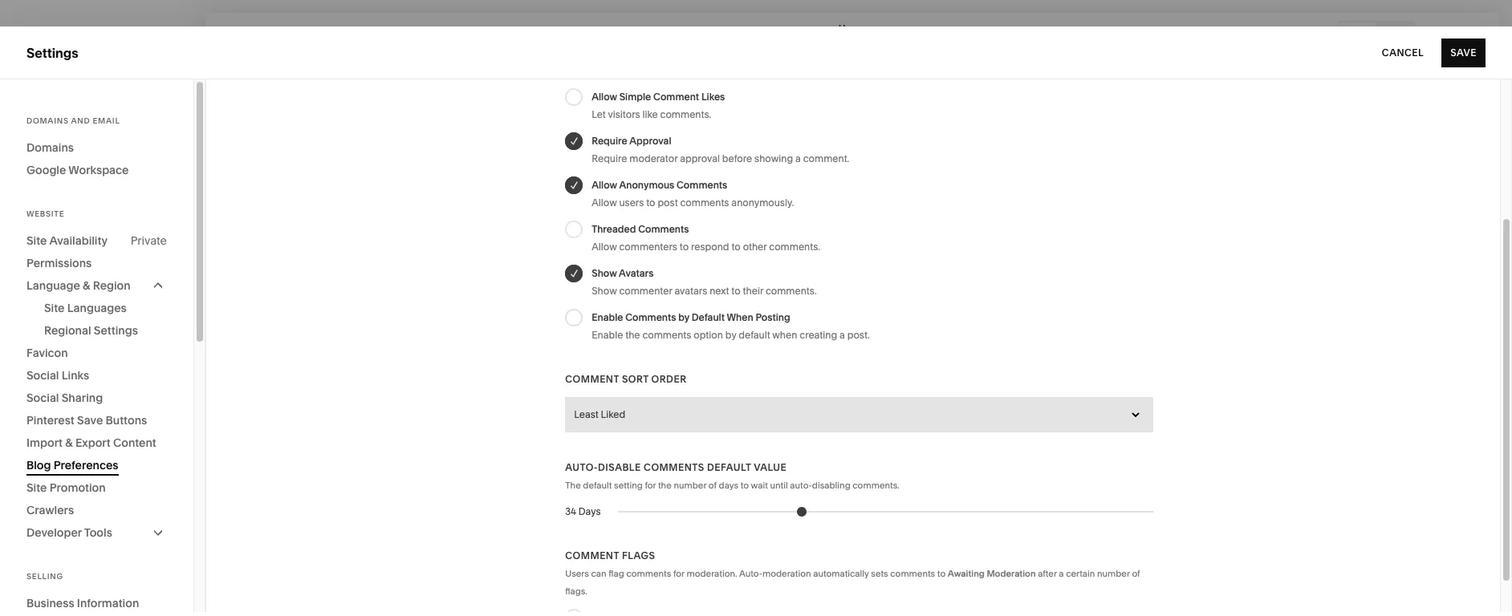 Task type: locate. For each thing, give the bounding box(es) containing it.
a
[[796, 153, 801, 165], [840, 329, 845, 341], [1059, 569, 1064, 580], [417, 583, 424, 598]]

crawlers
[[26, 503, 74, 518]]

to inside show avatars show commenter avatars next to their comments.
[[732, 285, 741, 297]]

visitors
[[608, 108, 641, 120]]

the right setting
[[658, 480, 672, 491]]

comments.
[[661, 108, 712, 120], [770, 241, 821, 253], [766, 285, 817, 297], [853, 480, 900, 491]]

tab list
[[1340, 22, 1414, 48]]

comment inside allow simple comment likes let visitors like comments.
[[654, 91, 700, 103]]

enable up comment sort order
[[592, 329, 623, 341]]

settings down pinterest
[[26, 432, 77, 448]]

& up blog preferences
[[65, 436, 73, 450]]

limited
[[426, 583, 463, 598]]

settings inside site languages regional settings
[[94, 324, 138, 338]]

comments. right disabling
[[853, 480, 900, 491]]

to up the 12/8/2023.
[[938, 569, 946, 580]]

require down let
[[592, 135, 628, 147]]

site down help link
[[26, 481, 47, 495]]

tarashultz49@gmail.com
[[64, 527, 175, 539]]

the inside auto-disable comments default value the default setting for the number of days to wait until auto-disabling comments.
[[658, 480, 672, 491]]

selling down domains and email at the left
[[26, 128, 68, 145]]

language
[[26, 279, 80, 293]]

1 vertical spatial by
[[726, 329, 737, 341]]

1 vertical spatial website
[[26, 210, 65, 218]]

allow left anonymous
[[592, 179, 617, 191]]

comments inside auto-disable comments default value the default setting for the number of days to wait until auto-disabling comments.
[[644, 462, 705, 474]]

1 vertical spatial social
[[26, 391, 59, 406]]

a right after
[[1059, 569, 1064, 580]]

comment up least
[[566, 373, 620, 385]]

1 vertical spatial &
[[65, 436, 73, 450]]

after
[[1038, 569, 1057, 580]]

0 vertical spatial show
[[592, 267, 617, 279]]

0 vertical spatial settings
[[26, 45, 78, 61]]

34
[[566, 506, 576, 518]]

information
[[77, 597, 139, 611]]

1 vertical spatial settings
[[94, 324, 138, 338]]

site down analytics
[[26, 234, 47, 248]]

email
[[93, 116, 120, 125]]

selling up business
[[26, 573, 63, 581]]

of left days
[[709, 480, 717, 491]]

comments down commenter at the left of the page
[[626, 312, 676, 324]]

1 vertical spatial save
[[77, 414, 103, 428]]

auto- inside auto-disable comments default value the default setting for the number of days to wait until auto-disabling comments.
[[566, 462, 598, 474]]

selling link
[[26, 128, 178, 147]]

0 vertical spatial comment
[[654, 91, 700, 103]]

sort
[[622, 373, 649, 385]]

wait
[[751, 480, 768, 491]]

a left post. at bottom
[[840, 329, 845, 341]]

show left commenter at the left of the page
[[592, 285, 617, 297]]

auto- up w12ctake20
[[740, 569, 763, 580]]

acuity scheduling link
[[26, 243, 178, 263]]

1 vertical spatial auto-
[[740, 569, 763, 580]]

domains inside the domains google workspace
[[26, 141, 74, 155]]

flag
[[609, 569, 625, 580]]

allow down the threaded
[[592, 241, 617, 253]]

the
[[566, 480, 581, 491]]

comments. right other
[[770, 241, 821, 253]]

1 horizontal spatial default
[[739, 329, 771, 341]]

site inside site promotion crawlers
[[26, 481, 47, 495]]

0 vertical spatial of
[[709, 480, 717, 491]]

social down favicon
[[26, 369, 59, 383]]

a inside after a certain number of flags.
[[1059, 569, 1064, 580]]

1 vertical spatial default
[[583, 480, 612, 491]]

default up option
[[692, 312, 725, 324]]

days
[[579, 506, 601, 518]]

order
[[652, 373, 687, 385]]

1 horizontal spatial for
[[674, 569, 685, 580]]

require left moderator
[[592, 153, 628, 165]]

posting
[[756, 312, 791, 324]]

20%
[[520, 583, 542, 598]]

1 vertical spatial of
[[1133, 569, 1141, 580]]

save right the cancel
[[1451, 46, 1478, 58]]

1 vertical spatial selling
[[26, 573, 63, 581]]

comments down flags
[[627, 569, 672, 580]]

0 vertical spatial site
[[26, 234, 47, 248]]

help link
[[26, 461, 55, 478]]

to
[[647, 197, 656, 209], [680, 241, 689, 253], [732, 241, 741, 253], [732, 285, 741, 297], [741, 480, 749, 491], [938, 569, 946, 580]]

a right for on the left of page
[[417, 583, 424, 598]]

comments up expires
[[891, 569, 936, 580]]

enable
[[592, 312, 623, 324], [592, 329, 623, 341]]

domains for and
[[26, 116, 69, 125]]

site promotion link
[[26, 477, 167, 499]]

0 horizontal spatial &
[[65, 436, 73, 450]]

2 vertical spatial settings
[[26, 432, 77, 448]]

number inside auto-disable comments default value the default setting for the number of days to wait until auto-disabling comments.
[[674, 480, 707, 491]]

0 vertical spatial domains
[[26, 116, 69, 125]]

website up the 'site availability'
[[26, 210, 65, 218]]

to left other
[[732, 241, 741, 253]]

developer tools button
[[26, 522, 167, 544]]

comments inside allow anonymous comments allow users to post comments anonymously.
[[681, 197, 730, 209]]

comments up commenters at top left
[[639, 223, 689, 235]]

site inside site languages regional settings
[[44, 301, 65, 316]]

1 horizontal spatial of
[[1133, 569, 1141, 580]]

library
[[64, 404, 107, 420]]

0 vertical spatial social
[[26, 369, 59, 383]]

0 vertical spatial for
[[645, 480, 656, 491]]

google workspace link
[[26, 159, 167, 181]]

settings up domains and email at the left
[[26, 45, 78, 61]]

allow anonymous comments allow users to post comments anonymously.
[[592, 179, 795, 209]]

12/8/2023.
[[916, 583, 972, 598]]

2 vertical spatial comment
[[566, 550, 620, 562]]

when
[[727, 312, 754, 324]]

settings
[[26, 45, 78, 61], [94, 324, 138, 338], [26, 432, 77, 448]]

& down permissions link
[[83, 279, 90, 293]]

default inside auto-disable comments default value the default setting for the number of days to wait until auto-disabling comments.
[[707, 462, 752, 474]]

1 horizontal spatial by
[[726, 329, 737, 341]]

1 website from the top
[[26, 100, 77, 116]]

comments inside enable comments by default when posting enable the comments option by default when creating a post.
[[626, 312, 676, 324]]

for inside auto-disable comments default value the default setting for the number of days to wait until auto-disabling comments.
[[645, 480, 656, 491]]

default up days
[[707, 462, 752, 474]]

moderation
[[987, 569, 1036, 580]]

1 vertical spatial number
[[1098, 569, 1130, 580]]

1 horizontal spatial &
[[83, 279, 90, 293]]

post.
[[848, 329, 870, 341]]

default
[[739, 329, 771, 341], [583, 480, 612, 491]]

website
[[26, 100, 77, 116], [26, 210, 65, 218]]

site down language
[[44, 301, 65, 316]]

1 selling from the top
[[26, 128, 68, 145]]

home
[[839, 22, 867, 34]]

a right showing
[[796, 153, 801, 165]]

the up sort
[[626, 329, 640, 341]]

before
[[723, 153, 753, 165]]

certain
[[1067, 569, 1096, 580]]

for up for a limited time, take 20% off any new website plan. use code w12ctake20 at checkout. expires 12/8/2023.
[[674, 569, 685, 580]]

default inside enable comments by default when posting enable the comments option by default when creating a post.
[[692, 312, 725, 324]]

simple
[[620, 91, 651, 103]]

0 vertical spatial default
[[692, 312, 725, 324]]

domains up marketing
[[26, 141, 74, 155]]

number right certain at the bottom of page
[[1098, 569, 1130, 580]]

acuity
[[26, 244, 65, 260]]

2 enable from the top
[[592, 329, 623, 341]]

scheduling
[[68, 244, 137, 260]]

None range field
[[566, 503, 1154, 521]]

show left avatars in the top of the page
[[592, 267, 617, 279]]

business
[[26, 597, 74, 611]]

domains left and
[[26, 116, 69, 125]]

language & region
[[26, 279, 131, 293]]

0 horizontal spatial number
[[674, 480, 707, 491]]

0 vertical spatial website
[[26, 100, 77, 116]]

comments inside allow anonymous comments allow users to post comments anonymously.
[[677, 179, 728, 191]]

1 vertical spatial show
[[592, 285, 617, 297]]

settings down site languages link
[[94, 324, 138, 338]]

auto- up the
[[566, 462, 598, 474]]

1 horizontal spatial save
[[1451, 46, 1478, 58]]

comments up threaded comments allow commenters to respond to other comments.
[[681, 197, 730, 209]]

import
[[26, 436, 63, 450]]

1 vertical spatial site
[[44, 301, 65, 316]]

2 domains from the top
[[26, 141, 74, 155]]

comments. inside allow simple comment likes let visitors like comments.
[[661, 108, 712, 120]]

comments. up the posting
[[766, 285, 817, 297]]

for right setting
[[645, 480, 656, 491]]

4 allow from the top
[[592, 241, 617, 253]]

links
[[62, 369, 89, 383]]

developer
[[26, 526, 82, 540]]

& inside dropdown button
[[83, 279, 90, 293]]

expires
[[874, 583, 913, 598]]

0 vertical spatial the
[[626, 329, 640, 341]]

2 website from the top
[[26, 210, 65, 218]]

favicon link
[[26, 342, 167, 365]]

1 allow from the top
[[592, 91, 617, 103]]

save up export
[[77, 414, 103, 428]]

allow inside allow simple comment likes let visitors like comments.
[[592, 91, 617, 103]]

domains link
[[26, 137, 167, 159]]

when
[[773, 329, 798, 341]]

1 horizontal spatial number
[[1098, 569, 1130, 580]]

to right next
[[732, 285, 741, 297]]

0 vertical spatial &
[[83, 279, 90, 293]]

1 domains from the top
[[26, 116, 69, 125]]

0 vertical spatial by
[[679, 312, 690, 324]]

auto-disable comments default value the default setting for the number of days to wait until auto-disabling comments.
[[566, 462, 900, 491]]

of inside auto-disable comments default value the default setting for the number of days to wait until auto-disabling comments.
[[709, 480, 717, 491]]

1 show from the top
[[592, 267, 617, 279]]

allow up let
[[592, 91, 617, 103]]

0 vertical spatial save
[[1451, 46, 1478, 58]]

favicon social links social sharing pinterest save buttons import & export content
[[26, 346, 156, 450]]

0 vertical spatial number
[[674, 480, 707, 491]]

enable down commenter at the left of the page
[[592, 312, 623, 324]]

0 vertical spatial require
[[592, 135, 628, 147]]

0 vertical spatial auto-
[[566, 462, 598, 474]]

to left wait
[[741, 480, 749, 491]]

let
[[592, 108, 606, 120]]

of
[[709, 480, 717, 491], [1133, 569, 1141, 580]]

default down when
[[739, 329, 771, 341]]

0 horizontal spatial auto-
[[566, 462, 598, 474]]

0 horizontal spatial save
[[77, 414, 103, 428]]

approval
[[630, 135, 672, 147]]

1 vertical spatial enable
[[592, 329, 623, 341]]

default right the
[[583, 480, 612, 491]]

developer tools
[[26, 526, 112, 540]]

business information
[[26, 597, 139, 611]]

comments. inside auto-disable comments default value the default setting for the number of days to wait until auto-disabling comments.
[[853, 480, 900, 491]]

2 social from the top
[[26, 391, 59, 406]]

1 vertical spatial the
[[658, 480, 672, 491]]

domains and email
[[26, 116, 120, 125]]

0 horizontal spatial of
[[709, 480, 717, 491]]

cancel button
[[1383, 38, 1425, 67]]

auto-
[[790, 480, 813, 491]]

2 vertical spatial site
[[26, 481, 47, 495]]

& inside favicon social links social sharing pinterest save buttons import & export content
[[65, 436, 73, 450]]

0 horizontal spatial for
[[645, 480, 656, 491]]

by down avatars at the top of the page
[[679, 312, 690, 324]]

0 vertical spatial selling
[[26, 128, 68, 145]]

to left post
[[647, 197, 656, 209]]

1 vertical spatial default
[[707, 462, 752, 474]]

to inside auto-disable comments default value the default setting for the number of days to wait until auto-disabling comments.
[[741, 480, 749, 491]]

1 horizontal spatial the
[[658, 480, 672, 491]]

0 vertical spatial enable
[[592, 312, 623, 324]]

site
[[26, 234, 47, 248], [44, 301, 65, 316], [26, 481, 47, 495]]

of right certain at the bottom of page
[[1133, 569, 1141, 580]]

site availability
[[26, 234, 108, 248]]

default for when
[[692, 312, 725, 324]]

0 vertical spatial default
[[739, 329, 771, 341]]

for
[[645, 480, 656, 491], [674, 569, 685, 580]]

1 vertical spatial require
[[592, 153, 628, 165]]

1 require from the top
[[592, 135, 628, 147]]

comment up can
[[566, 550, 620, 562]]

social up pinterest
[[26, 391, 59, 406]]

1 vertical spatial comment
[[566, 373, 620, 385]]

0 horizontal spatial the
[[626, 329, 640, 341]]

checkout.
[[820, 583, 871, 598]]

0 horizontal spatial default
[[583, 480, 612, 491]]

comments down approval
[[677, 179, 728, 191]]

preferences
[[54, 459, 118, 473]]

allow left the users
[[592, 197, 617, 209]]

comment up like
[[654, 91, 700, 103]]

for
[[397, 583, 415, 598]]

respond
[[691, 241, 730, 253]]

comments left option
[[643, 329, 692, 341]]

by down when
[[726, 329, 737, 341]]

number left days
[[674, 480, 707, 491]]

website up domains and email at the left
[[26, 100, 77, 116]]

tara schultz tarashultz49@gmail.com
[[64, 514, 175, 539]]

the inside enable comments by default when posting enable the comments option by default when creating a post.
[[626, 329, 640, 341]]

threaded
[[592, 223, 636, 235]]

1 vertical spatial domains
[[26, 141, 74, 155]]

2 require from the top
[[592, 153, 628, 165]]

comments right disable
[[644, 462, 705, 474]]

comments. down likes
[[661, 108, 712, 120]]



Task type: vqa. For each thing, say whether or not it's contained in the screenshot.
THE SITE to the middle
yes



Task type: describe. For each thing, give the bounding box(es) containing it.
other
[[743, 241, 767, 253]]

website link
[[26, 99, 178, 118]]

allow simple comment likes let visitors like comments.
[[592, 91, 725, 120]]

anonymous
[[619, 179, 675, 191]]

least liked
[[574, 409, 626, 421]]

blog
[[26, 459, 51, 473]]

workspace
[[69, 163, 129, 177]]

showing
[[755, 153, 794, 165]]

2 show from the top
[[592, 285, 617, 297]]

to inside allow anonymous comments allow users to post comments anonymously.
[[647, 197, 656, 209]]

1 horizontal spatial auto-
[[740, 569, 763, 580]]

google
[[26, 163, 66, 177]]

save inside button
[[1451, 46, 1478, 58]]

1 social from the top
[[26, 369, 59, 383]]

least
[[574, 409, 599, 421]]

site for site promotion crawlers
[[26, 481, 47, 495]]

to left respond at the top of page
[[680, 241, 689, 253]]

moderator
[[630, 153, 678, 165]]

allow inside threaded comments allow commenters to respond to other comments.
[[592, 241, 617, 253]]

region
[[93, 279, 131, 293]]

2 allow from the top
[[592, 179, 617, 191]]

comment sort order
[[566, 373, 687, 385]]

permissions link
[[26, 252, 167, 275]]

show avatars show commenter avatars next to their comments.
[[592, 267, 817, 297]]

asset library
[[26, 404, 107, 420]]

blog preferences link
[[26, 455, 167, 477]]

off
[[545, 583, 559, 598]]

site promotion crawlers
[[26, 481, 106, 518]]

like
[[643, 108, 658, 120]]

of inside after a certain number of flags.
[[1133, 569, 1141, 580]]

liked
[[601, 409, 626, 421]]

awaiting
[[948, 569, 985, 580]]

business information link
[[26, 593, 167, 613]]

avatars
[[675, 285, 708, 297]]

users can flag comments for moderation. auto-moderation automatically sets comments to awaiting moderation
[[566, 569, 1036, 580]]

site for site languages regional settings
[[44, 301, 65, 316]]

sharing
[[62, 391, 103, 406]]

comments inside enable comments by default when posting enable the comments option by default when creating a post.
[[643, 329, 692, 341]]

domains for google
[[26, 141, 74, 155]]

website
[[607, 583, 649, 598]]

2 selling from the top
[[26, 573, 63, 581]]

likes
[[702, 91, 725, 103]]

code
[[703, 583, 731, 598]]

for a limited time, take 20% off any new website plan. use code w12ctake20 at checkout. expires 12/8/2023.
[[397, 583, 974, 598]]

site for site availability
[[26, 234, 47, 248]]

export
[[75, 436, 111, 450]]

comment for comment sort order
[[566, 373, 620, 385]]

schultz
[[85, 514, 119, 526]]

after a certain number of flags.
[[566, 569, 1141, 597]]

time,
[[465, 583, 492, 598]]

option
[[694, 329, 723, 341]]

social sharing link
[[26, 387, 167, 410]]

comments inside threaded comments allow commenters to respond to other comments.
[[639, 223, 689, 235]]

require approval require moderator approval before showing a comment.
[[592, 135, 850, 165]]

34 days
[[566, 506, 601, 518]]

comments. inside show avatars show commenter avatars next to their comments.
[[766, 285, 817, 297]]

disable
[[598, 462, 641, 474]]

asset
[[26, 404, 61, 420]]

plan.
[[652, 583, 678, 598]]

default for value
[[707, 462, 752, 474]]

next
[[710, 285, 730, 297]]

flags
[[622, 550, 656, 562]]

approval
[[680, 153, 720, 165]]

a inside the require approval require moderator approval before showing a comment.
[[796, 153, 801, 165]]

social links link
[[26, 365, 167, 387]]

number inside after a certain number of flags.
[[1098, 569, 1130, 580]]

avatars
[[619, 267, 654, 279]]

site languages link
[[44, 297, 167, 320]]

language & region link
[[26, 275, 167, 297]]

asset library link
[[26, 403, 178, 422]]

marketing
[[26, 157, 89, 173]]

comment flags
[[566, 550, 656, 562]]

save inside favicon social links social sharing pinterest save buttons import & export content
[[77, 414, 103, 428]]

developer tools link
[[26, 522, 167, 544]]

automatically
[[814, 569, 869, 580]]

anonymously.
[[732, 197, 795, 209]]

new
[[583, 583, 605, 598]]

comment for comment flags
[[566, 550, 620, 562]]

analytics link
[[26, 214, 178, 234]]

marketing link
[[26, 157, 178, 176]]

save button
[[1442, 38, 1486, 67]]

promotion
[[50, 481, 106, 495]]

tools
[[84, 526, 112, 540]]

help
[[26, 461, 55, 477]]

comment.
[[804, 153, 850, 165]]

post
[[658, 197, 678, 209]]

commenter
[[619, 285, 673, 297]]

their
[[743, 285, 764, 297]]

creating
[[800, 329, 838, 341]]

import & export content link
[[26, 432, 167, 455]]

comments. inside threaded comments allow commenters to respond to other comments.
[[770, 241, 821, 253]]

pinterest
[[26, 414, 75, 428]]

3 allow from the top
[[592, 197, 617, 209]]

tara
[[64, 514, 83, 526]]

1 vertical spatial for
[[674, 569, 685, 580]]

setting
[[614, 480, 643, 491]]

a inside enable comments by default when posting enable the comments option by default when creating a post.
[[840, 329, 845, 341]]

default inside auto-disable comments default value the default setting for the number of days to wait until auto-disabling comments.
[[583, 480, 612, 491]]

default inside enable comments by default when posting enable the comments option by default when creating a post.
[[739, 329, 771, 341]]

1 enable from the top
[[592, 312, 623, 324]]

private
[[131, 234, 167, 248]]

users
[[566, 569, 589, 580]]

0 horizontal spatial by
[[679, 312, 690, 324]]

threaded comments allow commenters to respond to other comments.
[[592, 223, 821, 253]]

language & region button
[[26, 275, 167, 297]]

content
[[113, 436, 156, 450]]

cancel
[[1383, 46, 1425, 58]]

moderation
[[763, 569, 811, 580]]



